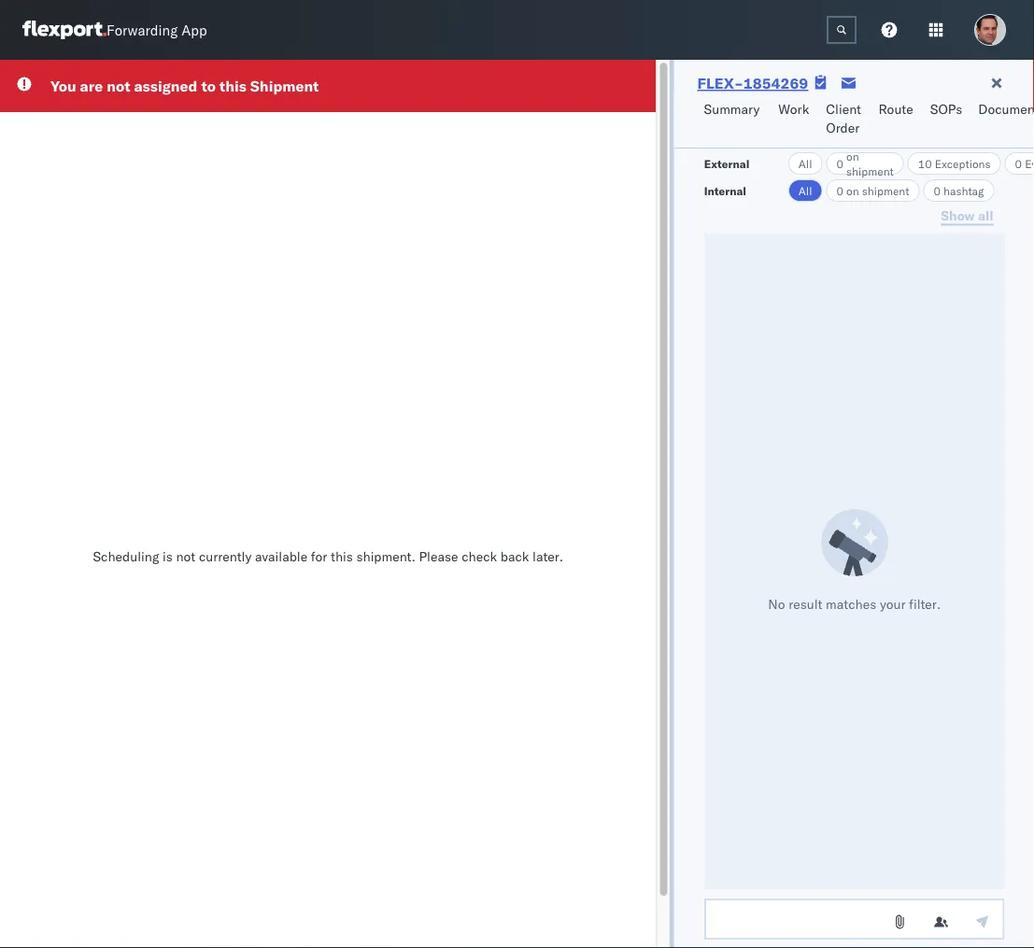 Task type: locate. For each thing, give the bounding box(es) containing it.
0 vertical spatial all
[[798, 156, 812, 170]]

assigned
[[134, 77, 198, 95]]

shipment down route button
[[862, 184, 909, 198]]

0 vertical spatial 0 on shipment
[[836, 149, 894, 178]]

work button
[[771, 92, 819, 148]]

1 0 on shipment from the top
[[836, 149, 894, 178]]

2 all button from the top
[[788, 179, 822, 202]]

0
[[836, 156, 843, 170], [1015, 156, 1022, 170], [836, 184, 843, 198], [934, 184, 940, 198]]

1 all button from the top
[[788, 152, 822, 175]]

1 vertical spatial on
[[846, 184, 859, 198]]

1 vertical spatial 0 on shipment
[[836, 184, 909, 198]]

not right are
[[107, 77, 130, 95]]

all
[[798, 156, 812, 170], [798, 184, 812, 198]]

this right "to"
[[219, 77, 247, 95]]

work
[[779, 101, 809, 117]]

order
[[826, 120, 860, 136]]

0 vertical spatial all button
[[788, 152, 822, 175]]

not
[[107, 77, 130, 95], [176, 548, 195, 564]]

not right is
[[176, 548, 195, 564]]

no result matches your filter.
[[768, 596, 941, 612]]

0 on shipment for 10
[[836, 149, 894, 178]]

0 vertical spatial not
[[107, 77, 130, 95]]

filter.
[[909, 596, 941, 612]]

2 all from the top
[[798, 184, 812, 198]]

0 horizontal spatial this
[[219, 77, 247, 95]]

are
[[80, 77, 103, 95]]

route button
[[871, 92, 923, 148]]

this
[[219, 77, 247, 95], [331, 548, 353, 564]]

on for 0 hashtag
[[846, 184, 859, 198]]

currently
[[199, 548, 252, 564]]

scheduling is not currently available for this shipment. please check back later.
[[93, 548, 563, 564]]

shipment
[[846, 164, 894, 178], [862, 184, 909, 198]]

internal
[[704, 184, 746, 198]]

later.
[[533, 548, 563, 564]]

2 0 on shipment from the top
[[836, 184, 909, 198]]

shipment down order
[[846, 164, 894, 178]]

1 vertical spatial all button
[[788, 179, 822, 202]]

1 vertical spatial all
[[798, 184, 812, 198]]

1 on from the top
[[846, 149, 859, 163]]

None text field
[[827, 16, 857, 44], [704, 899, 1004, 940], [827, 16, 857, 44], [704, 899, 1004, 940]]

client order button
[[819, 92, 871, 148]]

10 exceptions
[[918, 156, 991, 170]]

you
[[50, 77, 76, 95]]

2 on from the top
[[846, 184, 859, 198]]

not for is
[[176, 548, 195, 564]]

1 all from the top
[[798, 156, 812, 170]]

summary button
[[697, 92, 771, 148]]

all for internal
[[798, 184, 812, 198]]

0 vertical spatial on
[[846, 149, 859, 163]]

this right "for"
[[331, 548, 353, 564]]

all button
[[788, 152, 822, 175], [788, 179, 822, 202]]

client
[[826, 101, 861, 117]]

0 horizontal spatial not
[[107, 77, 130, 95]]

you are not assigned to this shipment
[[50, 77, 319, 95]]

please
[[419, 548, 458, 564]]

is
[[163, 548, 173, 564]]

on
[[846, 149, 859, 163], [846, 184, 859, 198]]

not for are
[[107, 77, 130, 95]]

10
[[918, 156, 932, 170]]

0 vertical spatial this
[[219, 77, 247, 95]]

shipment inside 0 on shipment
[[846, 164, 894, 178]]

1 vertical spatial shipment
[[862, 184, 909, 198]]

0 vertical spatial shipment
[[846, 164, 894, 178]]

shipment.
[[356, 548, 416, 564]]

1 horizontal spatial not
[[176, 548, 195, 564]]

0 on shipment
[[836, 149, 894, 178], [836, 184, 909, 198]]

0 inside 0 on shipment
[[836, 156, 843, 170]]

1 vertical spatial not
[[176, 548, 195, 564]]

1 horizontal spatial this
[[331, 548, 353, 564]]



Task type: describe. For each thing, give the bounding box(es) containing it.
flex-
[[697, 74, 743, 92]]

to
[[201, 77, 216, 95]]

documen button
[[971, 92, 1034, 148]]

all button for internal
[[788, 179, 822, 202]]

sops
[[930, 101, 962, 117]]

1 vertical spatial this
[[331, 548, 353, 564]]

ev
[[1025, 156, 1034, 170]]

scheduling
[[93, 548, 159, 564]]

forwarding app
[[107, 21, 207, 39]]

sops button
[[923, 92, 971, 148]]

flexport. image
[[22, 21, 107, 39]]

forwarding app link
[[22, 21, 207, 39]]

summary
[[704, 101, 760, 117]]

all button for external
[[788, 152, 822, 175]]

your
[[879, 596, 905, 612]]

shipment
[[250, 77, 319, 95]]

documen
[[978, 101, 1034, 117]]

external
[[704, 156, 749, 170]]

0 hashtag
[[934, 184, 984, 198]]

shipment for 10
[[846, 164, 894, 178]]

all for external
[[798, 156, 812, 170]]

hashtag
[[943, 184, 984, 198]]

on for 10 exceptions
[[846, 149, 859, 163]]

forwarding
[[107, 21, 178, 39]]

back
[[501, 548, 529, 564]]

shipment for 0
[[862, 184, 909, 198]]

0 ev
[[1015, 156, 1034, 170]]

result
[[788, 596, 822, 612]]

client order
[[826, 101, 861, 136]]

flex-1854269
[[697, 74, 808, 92]]

flex-1854269 link
[[697, 74, 808, 92]]

for
[[311, 548, 327, 564]]

matches
[[825, 596, 876, 612]]

available
[[255, 548, 308, 564]]

0 on shipment for 0
[[836, 184, 909, 198]]

app
[[181, 21, 207, 39]]

route
[[879, 101, 913, 117]]

no
[[768, 596, 785, 612]]

1854269
[[743, 74, 808, 92]]

check
[[462, 548, 497, 564]]

exceptions
[[935, 156, 991, 170]]



Task type: vqa. For each thing, say whether or not it's contained in the screenshot.
# within THE TRACKING # --
no



